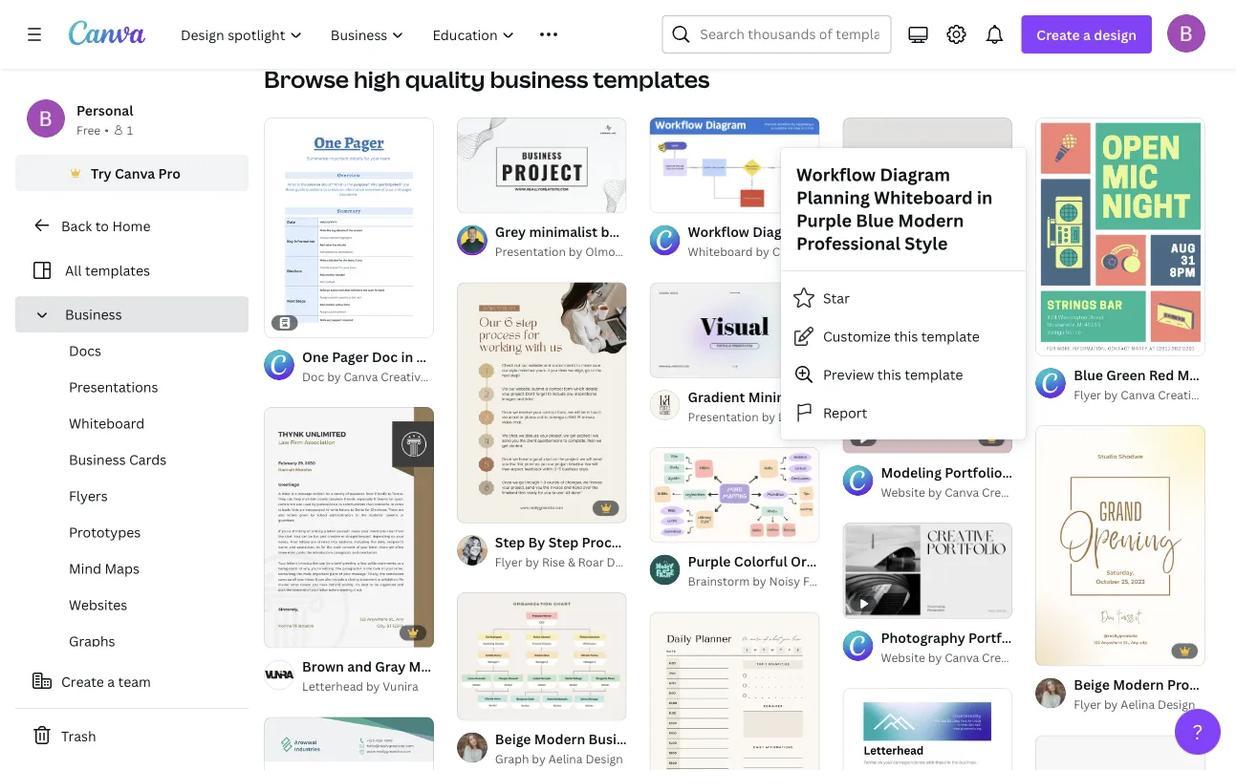 Task type: locate. For each thing, give the bounding box(es) containing it.
create inside button
[[61, 673, 104, 691]]

trash
[[61, 727, 96, 746]]

0 horizontal spatial whiteboard
[[69, 415, 145, 433]]

2 website from the top
[[881, 650, 926, 666]]

a inside create a design dropdown button
[[1084, 25, 1091, 44]]

co
[[830, 409, 846, 425]]

1 vertical spatial this
[[878, 366, 902, 384]]

0 horizontal spatial items
[[282, 16, 312, 32]]

noelle
[[979, 319, 1015, 335]]

business up flyers
[[69, 451, 126, 469]]

1 horizontal spatial a
[[1084, 25, 1091, 44]]

create a design
[[1037, 25, 1137, 44]]

report
[[824, 404, 868, 422]]

1 vertical spatial website by canva creative studio link
[[881, 648, 1068, 667]]

design right roar
[[607, 554, 645, 570]]

a left the design
[[1084, 25, 1091, 44]]

flyer by rise & roar design
[[495, 554, 645, 570]]

purple colorful organic mind map brainstorm image
[[650, 448, 820, 543]]

design up ?
[[1158, 697, 1196, 713]]

1 vertical spatial create
[[61, 673, 104, 691]]

by for flyer by aelina design link
[[1105, 697, 1119, 713]]

letterhead by vunira
[[302, 679, 419, 695]]

docs link
[[31, 333, 249, 369]]

whiteboard up style
[[874, 186, 973, 209]]

business
[[490, 64, 589, 95]]

flyers link
[[31, 478, 249, 515]]

presentation down 14
[[495, 244, 566, 260]]

2 items from the left
[[980, 16, 1011, 32]]

gradient minimal portfolio proposal presentation image
[[650, 283, 820, 378]]

2 vertical spatial 1
[[663, 357, 669, 370]]

workflow diagram planning whiteboard in purple blue modern professional style image
[[650, 117, 820, 213]]

1 vertical spatial flyer
[[495, 554, 523, 570]]

0 horizontal spatial aelina
[[549, 752, 583, 768]]

1 vertical spatial template
[[905, 366, 964, 384]]

beige modern business organization chart graph image
[[457, 593, 627, 721]]

business cards
[[69, 451, 167, 469]]

this down star button
[[895, 327, 919, 346]]

top level navigation element
[[168, 15, 616, 54], [168, 15, 616, 54]]

design for graph by aelina design
[[586, 752, 623, 768]]

of left 14
[[479, 191, 493, 204]]

1 30 from the left
[[264, 16, 279, 32]]

presentation down '16'
[[688, 409, 759, 425]]

website down report button
[[881, 484, 926, 500]]

1 vertical spatial design
[[1158, 697, 1196, 713]]

studi
[[1208, 387, 1237, 403]]

quality
[[405, 64, 485, 95]]

business down star button
[[881, 319, 930, 335]]

whiteboard right "carlos" on the right of page
[[688, 244, 753, 260]]

whiteboard by canva creative studio
[[688, 244, 895, 260]]

this
[[895, 327, 919, 346], [878, 366, 902, 384]]

0 vertical spatial this
[[895, 327, 919, 346]]

create
[[1037, 25, 1081, 44], [61, 673, 104, 691]]

whiteboard
[[874, 186, 973, 209], [688, 244, 753, 260], [69, 415, 145, 433]]

2 30 from the left
[[963, 16, 978, 32]]

1 vertical spatial presentation
[[688, 409, 759, 425]]

0 horizontal spatial templates
[[85, 262, 150, 280]]

doc by canva creative studio
[[302, 369, 466, 385]]

0 horizontal spatial of
[[479, 191, 493, 204]]

graph
[[495, 752, 529, 768]]

0 vertical spatial website by canva creative studio
[[881, 484, 1068, 500]]

1 vertical spatial website by canva creative studio
[[881, 650, 1068, 666]]

1 vertical spatial aelina
[[549, 752, 583, 768]]

of for presentation by la-porto co
[[672, 357, 686, 370]]

1 horizontal spatial 1
[[470, 191, 476, 204]]

1 right • on the left
[[127, 122, 133, 138]]

whiteboard for whiteboard by canva creative studio
[[688, 244, 753, 260]]

flyer by canva creative studi link
[[1074, 385, 1237, 405]]

None search field
[[662, 15, 892, 54]]

by for presentation by olmos carlos link
[[569, 244, 583, 260]]

1 left '16'
[[663, 357, 669, 370]]

create down graphs
[[61, 673, 104, 691]]

create a team
[[61, 673, 151, 691]]

flyer for flyer by aelina design
[[1074, 697, 1102, 713]]

in
[[977, 186, 993, 209]]

to
[[95, 217, 109, 235]]

by for brainstorm by noisy frame link
[[753, 574, 767, 590]]

presentation
[[495, 244, 566, 260], [688, 409, 759, 425]]

customize this template
[[824, 327, 980, 346]]

0 horizontal spatial 30 items
[[264, 16, 312, 32]]

website up letterhead doc in bright blue bright purple classic professional style image
[[881, 650, 926, 666]]

brainstorm by noisy frame link
[[688, 573, 838, 592]]

create for create a design
[[1037, 25, 1081, 44]]

design right graph
[[586, 752, 623, 768]]

0 vertical spatial whiteboard
[[874, 186, 973, 209]]

canva
[[115, 164, 155, 182], [773, 244, 807, 260], [344, 369, 378, 385], [1121, 387, 1156, 403], [945, 484, 980, 500], [945, 650, 980, 666]]

2 vertical spatial flyer
[[1074, 697, 1102, 713]]

presentation by la-porto co link
[[688, 408, 846, 427]]

brainstorm
[[688, 574, 750, 590]]

flyers
[[69, 487, 108, 506]]

create inside dropdown button
[[1037, 25, 1081, 44]]

0 vertical spatial presentation
[[495, 244, 566, 260]]

0 horizontal spatial 30
[[264, 16, 279, 32]]

template for preview this template
[[905, 366, 964, 384]]

by for letterhead by vunira link
[[366, 679, 380, 695]]

whiteboard down presentations
[[69, 415, 145, 433]]

by for whiteboard by canva creative studio link
[[756, 244, 770, 260]]

0 horizontal spatial presentation
[[495, 244, 566, 260]]

0 horizontal spatial 1
[[127, 122, 133, 138]]

2 30 items from the left
[[963, 16, 1011, 32]]

preview this template
[[824, 366, 964, 384]]

flyer by rise & roar design link
[[495, 553, 645, 572]]

design
[[1095, 25, 1137, 44]]

30 items
[[264, 16, 312, 32], [963, 16, 1011, 32]]

1 horizontal spatial create
[[1037, 25, 1081, 44]]

business up docs
[[65, 306, 122, 324]]

2 horizontal spatial 1
[[663, 357, 669, 370]]

aelina right graph
[[549, 752, 583, 768]]

•
[[105, 122, 109, 138]]

websites
[[69, 596, 127, 615]]

items
[[282, 16, 312, 32], [980, 16, 1011, 32]]

cards
[[129, 451, 167, 469]]

2 website by canva creative studio from the top
[[881, 650, 1068, 666]]

aelina up modern pitch deck presentation template image
[[1121, 697, 1156, 713]]

0 vertical spatial create
[[1037, 25, 1081, 44]]

white green simple professional letterhead image
[[264, 718, 434, 771]]

by
[[569, 244, 583, 260], [756, 244, 770, 260], [962, 319, 976, 335], [327, 369, 341, 385], [1105, 387, 1119, 403], [762, 409, 776, 425], [929, 484, 942, 500], [526, 554, 540, 570], [753, 574, 767, 590], [929, 650, 942, 666], [366, 679, 380, 695], [1105, 697, 1119, 713], [532, 752, 546, 768]]

free
[[77, 122, 101, 138]]

2 website by canva creative studio link from the top
[[881, 648, 1068, 667]]

by for doc by canva creative studio link
[[327, 369, 341, 385]]

canva inside button
[[115, 164, 155, 182]]

1 vertical spatial 1
[[470, 191, 476, 204]]

design for flyer by aelina design
[[1158, 697, 1196, 713]]

try canva pro button
[[15, 155, 249, 191]]

1 horizontal spatial of
[[672, 357, 686, 370]]

0 vertical spatial website by canva creative studio link
[[881, 483, 1068, 502]]

this down customize this template
[[878, 366, 902, 384]]

0 vertical spatial template
[[922, 327, 980, 346]]

0 vertical spatial website
[[881, 484, 926, 500]]

items up browse
[[282, 16, 312, 32]]

studio
[[859, 244, 895, 260], [430, 369, 466, 385], [1032, 484, 1068, 500], [1032, 650, 1068, 666]]

1 horizontal spatial 30
[[963, 16, 978, 32]]

website by canva creative studio link
[[881, 483, 1068, 502], [881, 648, 1068, 667]]

pro
[[158, 164, 181, 182]]

step by step process for working with us services flyer image
[[457, 283, 627, 523]]

of left '16'
[[672, 357, 686, 370]]

whiteboard by canva creative studio link
[[688, 243, 895, 262]]

presentations link
[[31, 369, 249, 406]]

0 vertical spatial flyer
[[1074, 387, 1102, 403]]

business card by noelle
[[881, 319, 1015, 335]]

1 horizontal spatial 30 items
[[963, 16, 1011, 32]]

16
[[689, 357, 701, 370]]

business
[[65, 306, 122, 324], [881, 319, 930, 335], [69, 451, 126, 469]]

template
[[922, 327, 980, 346], [905, 366, 964, 384]]

0 vertical spatial of
[[479, 191, 493, 204]]

creative for presentation by la-porto co
[[810, 244, 856, 260]]

doc
[[302, 369, 324, 385]]

1 vertical spatial whiteboard
[[688, 244, 753, 260]]

0 vertical spatial 1
[[127, 122, 133, 138]]

this for customize
[[895, 327, 919, 346]]

trash link
[[15, 717, 249, 756]]

website
[[881, 484, 926, 500], [881, 650, 926, 666]]

items left create a design dropdown button
[[980, 16, 1011, 32]]

mind maps
[[69, 560, 140, 578]]

1 horizontal spatial items
[[980, 16, 1011, 32]]

preview this template link
[[782, 356, 1026, 394]]

card
[[933, 319, 959, 335]]

1 horizontal spatial templates
[[593, 64, 710, 95]]

website by canva creative studio
[[881, 484, 1068, 500], [881, 650, 1068, 666]]

0 vertical spatial aelina
[[1121, 697, 1156, 713]]

0 horizontal spatial create
[[61, 673, 104, 691]]

1 vertical spatial a
[[107, 673, 115, 691]]

presentation for presentation by olmos carlos
[[495, 244, 566, 260]]

by for the flyer by canva creative studi link
[[1105, 387, 1119, 403]]

beige modern promotion announcement grand opening flyer image
[[1036, 426, 1206, 666]]

create left the design
[[1037, 25, 1081, 44]]

workflow diagram planning whiteboard in purple blue modern professional style
[[797, 163, 993, 255]]

0 horizontal spatial a
[[107, 673, 115, 691]]

templates
[[593, 64, 710, 95], [85, 262, 150, 280]]

1 vertical spatial website
[[881, 650, 926, 666]]

1 for 1 of 14
[[470, 191, 476, 204]]

1 horizontal spatial presentation
[[688, 409, 759, 425]]

planning
[[797, 186, 870, 209]]

0 vertical spatial a
[[1084, 25, 1091, 44]]

a left team
[[107, 673, 115, 691]]

1 vertical spatial of
[[672, 357, 686, 370]]

a inside create a team button
[[107, 673, 115, 691]]

1 horizontal spatial whiteboard
[[688, 244, 753, 260]]

1 left 14
[[470, 191, 476, 204]]

2 horizontal spatial whiteboard
[[874, 186, 973, 209]]

prototypes
[[69, 524, 141, 542]]

1 horizontal spatial aelina
[[1121, 697, 1156, 713]]

2 vertical spatial design
[[586, 752, 623, 768]]

0 vertical spatial design
[[607, 554, 645, 570]]

2 vertical spatial whiteboard
[[69, 415, 145, 433]]



Task type: describe. For each thing, give the bounding box(es) containing it.
home
[[112, 217, 151, 235]]

business for business
[[65, 306, 122, 324]]

blue green red music icons open mic night flyer image
[[1036, 118, 1206, 356]]

star button
[[782, 279, 1026, 318]]

beige minimalist daily planner image
[[650, 613, 820, 771]]

1 vertical spatial templates
[[85, 262, 150, 280]]

style
[[905, 232, 948, 255]]

0 vertical spatial templates
[[593, 64, 710, 95]]

professional
[[797, 232, 901, 255]]

whiteboard for whiteboard
[[69, 415, 145, 433]]

high
[[354, 64, 401, 95]]

carlos
[[624, 244, 660, 260]]

create a team button
[[15, 663, 249, 701]]

porto
[[797, 409, 828, 425]]

1 of 16
[[663, 357, 701, 370]]

of for presentation by olmos carlos
[[479, 191, 493, 204]]

modern
[[899, 209, 965, 232]]

try
[[91, 164, 112, 182]]

back to home
[[61, 217, 151, 235]]

brown and gray minimalist law firm letterhead image
[[264, 408, 434, 648]]

flyer for flyer by canva creative studi
[[1074, 387, 1102, 403]]

flyer by canva creative studi
[[1074, 387, 1237, 403]]

olmos
[[586, 244, 621, 260]]

customize this template link
[[782, 318, 1026, 356]]

Search search field
[[701, 16, 879, 53]]

report button
[[782, 394, 1026, 432]]

workflow
[[797, 163, 876, 187]]

purple
[[797, 209, 852, 232]]

back to home link
[[15, 207, 249, 245]]

this for preview
[[878, 366, 902, 384]]

modern pitch deck presentation template image
[[1036, 736, 1206, 771]]

graph by aelina design link
[[495, 750, 627, 769]]

1 of 14 link
[[457, 117, 627, 213]]

graphs
[[69, 633, 115, 651]]

presentation by la-porto co
[[688, 409, 846, 425]]

mind
[[69, 560, 101, 578]]

diagram
[[880, 163, 951, 187]]

1 for 1
[[127, 122, 133, 138]]

1 for 1 of 16
[[663, 357, 669, 370]]

all templates
[[65, 262, 150, 280]]

one pager doc in black and white blue light blue classic professional style image
[[264, 118, 434, 338]]

aelina for graph
[[549, 752, 583, 768]]

grey minimalist business project presentation image
[[457, 117, 627, 213]]

business card by noelle link
[[881, 317, 1015, 337]]

docs
[[69, 342, 101, 360]]

flyer by aelina design
[[1074, 697, 1196, 713]]

try canva pro
[[91, 164, 181, 182]]

bob builder image
[[1168, 14, 1206, 52]]

flyer for flyer by rise & roar design
[[495, 554, 523, 570]]

&
[[568, 554, 576, 570]]

a for design
[[1084, 25, 1091, 44]]

1 items from the left
[[282, 16, 312, 32]]

back
[[61, 217, 92, 235]]

letterhead doc in bright blue bright purple classic professional style image
[[843, 688, 1013, 771]]

template for customize this template
[[922, 327, 980, 346]]

mind maps link
[[31, 551, 249, 587]]

websites link
[[31, 587, 249, 624]]

graphs link
[[31, 624, 249, 660]]

by for flyer by rise & roar design link
[[526, 554, 540, 570]]

vunira
[[383, 679, 419, 695]]

la-
[[779, 409, 797, 425]]

14
[[496, 191, 508, 204]]

whiteboard inside workflow diagram planning whiteboard in purple blue modern professional style
[[874, 186, 973, 209]]

a for team
[[107, 673, 115, 691]]

prototypes link
[[31, 515, 249, 551]]

presentations
[[69, 378, 158, 396]]

all
[[65, 262, 82, 280]]

whiteboard link
[[31, 406, 249, 442]]

browse
[[264, 64, 349, 95]]

create for create a team
[[61, 673, 104, 691]]

personal
[[77, 101, 133, 119]]

by for graph by aelina design link in the bottom of the page
[[532, 752, 546, 768]]

presentation by olmos carlos link
[[495, 243, 660, 262]]

aelina for flyer
[[1121, 697, 1156, 713]]

brainstorm by noisy frame
[[688, 574, 838, 590]]

creative for flyer by aelina design
[[1159, 387, 1205, 403]]

letterhead
[[302, 679, 364, 695]]

1 of 16 link
[[650, 283, 820, 379]]

?
[[1193, 719, 1204, 746]]

1 website from the top
[[881, 484, 926, 500]]

presentation for presentation by la-porto co
[[688, 409, 759, 425]]

browse high quality business templates
[[264, 64, 710, 95]]

business for business cards
[[69, 451, 126, 469]]

flyer by aelina design link
[[1074, 696, 1206, 715]]

all templates link
[[27, 253, 237, 289]]

frame
[[803, 574, 838, 590]]

blue
[[856, 209, 895, 232]]

1 30 items from the left
[[264, 16, 312, 32]]

creative for letterhead by vunira
[[381, 369, 427, 385]]

graph by aelina design
[[495, 752, 623, 768]]

1 website by canva creative studio from the top
[[881, 484, 1068, 500]]

1 website by canva creative studio link from the top
[[881, 483, 1068, 502]]

rise
[[542, 554, 565, 570]]

create a design button
[[1022, 15, 1153, 54]]

doc by canva creative studio link
[[302, 367, 466, 386]]

roar
[[579, 554, 604, 570]]

business for business card by noelle
[[881, 319, 930, 335]]

star
[[824, 289, 850, 307]]

customize
[[824, 327, 891, 346]]

by for presentation by la-porto co link
[[762, 409, 776, 425]]

team
[[118, 673, 151, 691]]

preview
[[824, 366, 875, 384]]

business cards link
[[31, 442, 249, 478]]

maps
[[105, 560, 140, 578]]

1 of 14
[[470, 191, 508, 204]]



Task type: vqa. For each thing, say whether or not it's contained in the screenshot.
the topmost pixelify image
no



